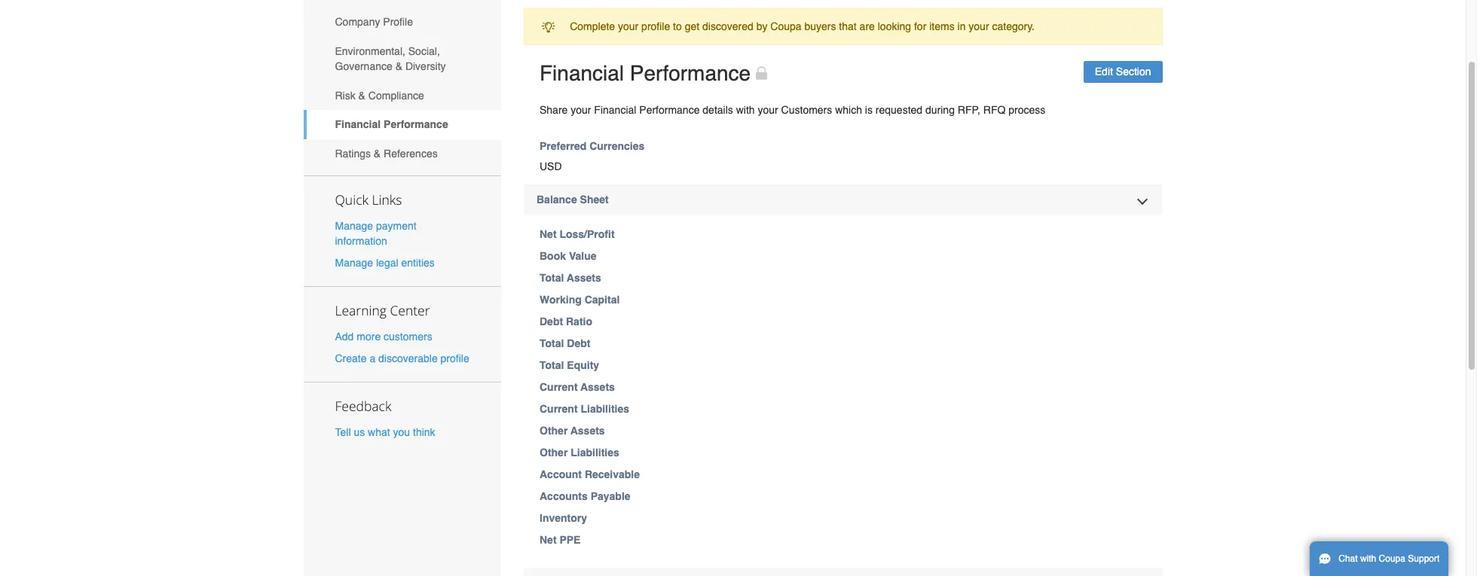 Task type: describe. For each thing, give the bounding box(es) containing it.
with inside button
[[1361, 554, 1377, 565]]

you
[[393, 427, 410, 439]]

value
[[569, 250, 597, 262]]

balance sheet
[[537, 194, 609, 206]]

tell us what you think
[[335, 427, 435, 439]]

which
[[835, 104, 862, 116]]

feedback
[[335, 397, 392, 416]]

discoverable
[[378, 353, 438, 365]]

create
[[335, 353, 367, 365]]

support
[[1408, 554, 1440, 565]]

chat with coupa support button
[[1310, 542, 1449, 577]]

ratio
[[566, 316, 592, 328]]

total debt
[[540, 338, 591, 350]]

current liabilities
[[540, 403, 629, 415]]

for
[[914, 21, 927, 33]]

1 horizontal spatial debt
[[567, 338, 591, 350]]

total assets
[[540, 272, 601, 284]]

that
[[839, 21, 857, 33]]

create a discoverable profile link
[[335, 353, 469, 365]]

risk
[[335, 89, 356, 101]]

equity
[[567, 360, 599, 372]]

your right share
[[571, 104, 591, 116]]

references
[[384, 148, 438, 160]]

customers
[[384, 331, 432, 343]]

share your financial performance details with your customers which is requested during rfp, rfq process
[[540, 104, 1046, 116]]

center
[[390, 301, 430, 320]]

account receivable
[[540, 469, 640, 481]]

accounts
[[540, 491, 588, 503]]

ratings & references link
[[303, 139, 501, 168]]

get
[[685, 21, 700, 33]]

1 vertical spatial financial
[[594, 104, 637, 116]]

balance sheet button
[[524, 185, 1163, 215]]

details
[[703, 104, 733, 116]]

inventory
[[540, 513, 587, 525]]

items
[[930, 21, 955, 33]]

add more customers
[[335, 331, 432, 343]]

& inside environmental, social, governance & diversity
[[395, 60, 403, 72]]

net loss/profit
[[540, 228, 615, 240]]

category.
[[992, 21, 1035, 33]]

chat with coupa support
[[1339, 554, 1440, 565]]

risk & compliance
[[335, 89, 424, 101]]

total for total equity
[[540, 360, 564, 372]]

profile
[[383, 16, 413, 28]]

compliance
[[368, 89, 424, 101]]

by
[[757, 21, 768, 33]]

diversity
[[405, 60, 446, 72]]

manage payment information
[[335, 220, 417, 247]]

information
[[335, 235, 387, 247]]

balance sheet heading
[[524, 185, 1163, 215]]

quick links
[[335, 190, 402, 209]]

company profile link
[[303, 8, 501, 37]]

links
[[372, 190, 402, 209]]

edit section link
[[1084, 61, 1163, 83]]

payment
[[376, 220, 417, 232]]

social,
[[408, 45, 440, 57]]

edit
[[1095, 66, 1113, 78]]

other assets
[[540, 425, 605, 437]]

add
[[335, 331, 354, 343]]

other liabilities
[[540, 447, 619, 459]]

balance
[[537, 194, 577, 206]]

0 horizontal spatial financial performance
[[335, 119, 448, 131]]

manage for manage legal entities
[[335, 257, 373, 269]]

other for other liabilities
[[540, 447, 568, 459]]

assets for other assets
[[571, 425, 605, 437]]

company profile
[[335, 16, 413, 28]]

create a discoverable profile
[[335, 353, 469, 365]]

edit section
[[1095, 66, 1151, 78]]

entities
[[401, 257, 435, 269]]

current assets
[[540, 381, 615, 393]]

buyers
[[805, 21, 836, 33]]

profile inside alert
[[642, 21, 670, 33]]

looking
[[878, 21, 911, 33]]

coupa inside alert
[[771, 21, 802, 33]]

liabilities for current liabilities
[[581, 403, 629, 415]]

legal
[[376, 257, 398, 269]]



Task type: vqa. For each thing, say whether or not it's contained in the screenshot.
profile to the bottom
yes



Task type: locate. For each thing, give the bounding box(es) containing it.
1 current from the top
[[540, 381, 578, 393]]

0 vertical spatial performance
[[630, 61, 751, 85]]

0 vertical spatial net
[[540, 228, 557, 240]]

2 vertical spatial assets
[[571, 425, 605, 437]]

learning
[[335, 301, 387, 320]]

with right details
[[736, 104, 755, 116]]

2 other from the top
[[540, 447, 568, 459]]

liabilities
[[581, 403, 629, 415], [571, 447, 619, 459]]

debt ratio
[[540, 316, 592, 328]]

1 net from the top
[[540, 228, 557, 240]]

1 vertical spatial total
[[540, 338, 564, 350]]

chat
[[1339, 554, 1358, 565]]

1 vertical spatial manage
[[335, 257, 373, 269]]

profile
[[642, 21, 670, 33], [441, 353, 469, 365]]

0 vertical spatial total
[[540, 272, 564, 284]]

total for total assets
[[540, 272, 564, 284]]

0 vertical spatial other
[[540, 425, 568, 437]]

0 vertical spatial debt
[[540, 316, 563, 328]]

us
[[354, 427, 365, 439]]

manage inside manage payment information
[[335, 220, 373, 232]]

liabilities up account receivable
[[571, 447, 619, 459]]

total equity
[[540, 360, 599, 372]]

performance up references at top left
[[384, 119, 448, 131]]

your left customers
[[758, 104, 778, 116]]

& left diversity
[[395, 60, 403, 72]]

manage payment information link
[[335, 220, 417, 247]]

other
[[540, 425, 568, 437], [540, 447, 568, 459]]

requested
[[876, 104, 923, 116]]

quick
[[335, 190, 369, 209]]

assets for total assets
[[567, 272, 601, 284]]

0 vertical spatial financial
[[540, 61, 624, 85]]

& right ratings
[[374, 148, 381, 160]]

2 vertical spatial total
[[540, 360, 564, 372]]

heading
[[524, 568, 1163, 577]]

financial performance
[[540, 61, 751, 85], [335, 119, 448, 131]]

during
[[926, 104, 955, 116]]

net
[[540, 228, 557, 240], [540, 534, 557, 547]]

manage down information
[[335, 257, 373, 269]]

think
[[413, 427, 435, 439]]

2 net from the top
[[540, 534, 557, 547]]

&
[[395, 60, 403, 72], [359, 89, 366, 101], [374, 148, 381, 160]]

1 vertical spatial net
[[540, 534, 557, 547]]

profile left the to
[[642, 21, 670, 33]]

is
[[865, 104, 873, 116]]

2 vertical spatial financial
[[335, 119, 381, 131]]

environmental, social, governance & diversity
[[335, 45, 446, 72]]

manage up information
[[335, 220, 373, 232]]

1 horizontal spatial coupa
[[1379, 554, 1406, 565]]

in
[[958, 21, 966, 33]]

0 vertical spatial assets
[[567, 272, 601, 284]]

capital
[[585, 294, 620, 306]]

other for other assets
[[540, 425, 568, 437]]

1 vertical spatial debt
[[567, 338, 591, 350]]

complete your profile to get discovered by coupa buyers that are looking for items in your category. alert
[[524, 8, 1163, 46]]

a
[[370, 353, 376, 365]]

1 vertical spatial with
[[1361, 554, 1377, 565]]

governance
[[335, 60, 393, 72]]

current for current assets
[[540, 381, 578, 393]]

what
[[368, 427, 390, 439]]

financial performance down the to
[[540, 61, 751, 85]]

ratings & references
[[335, 148, 438, 160]]

tell
[[335, 427, 351, 439]]

ppe
[[560, 534, 581, 547]]

assets up current liabilities on the bottom of page
[[581, 381, 615, 393]]

financial up share
[[540, 61, 624, 85]]

2 vertical spatial &
[[374, 148, 381, 160]]

debt
[[540, 316, 563, 328], [567, 338, 591, 350]]

total for total debt
[[540, 338, 564, 350]]

0 vertical spatial with
[[736, 104, 755, 116]]

2 total from the top
[[540, 338, 564, 350]]

3 total from the top
[[540, 360, 564, 372]]

sheet
[[580, 194, 609, 206]]

1 horizontal spatial profile
[[642, 21, 670, 33]]

1 vertical spatial assets
[[581, 381, 615, 393]]

currencies
[[590, 140, 645, 152]]

discovered
[[703, 21, 754, 33]]

0 horizontal spatial coupa
[[771, 21, 802, 33]]

total down debt ratio
[[540, 338, 564, 350]]

1 vertical spatial &
[[359, 89, 366, 101]]

payable
[[591, 491, 631, 503]]

performance up details
[[630, 61, 751, 85]]

0 vertical spatial current
[[540, 381, 578, 393]]

2 manage from the top
[[335, 257, 373, 269]]

& right 'risk' on the top of page
[[359, 89, 366, 101]]

1 vertical spatial profile
[[441, 353, 469, 365]]

coupa left support
[[1379, 554, 1406, 565]]

rfp,
[[958, 104, 981, 116]]

account
[[540, 469, 582, 481]]

complete
[[570, 21, 615, 33]]

with right chat in the right of the page
[[1361, 554, 1377, 565]]

current down total equity
[[540, 381, 578, 393]]

manage legal entities
[[335, 257, 435, 269]]

manage for manage payment information
[[335, 220, 373, 232]]

& for references
[[374, 148, 381, 160]]

financial up ratings
[[335, 119, 381, 131]]

assets down current liabilities on the bottom of page
[[571, 425, 605, 437]]

net left ppe
[[540, 534, 557, 547]]

0 vertical spatial financial performance
[[540, 61, 751, 85]]

are
[[860, 21, 875, 33]]

0 vertical spatial &
[[395, 60, 403, 72]]

1 vertical spatial coupa
[[1379, 554, 1406, 565]]

total down book
[[540, 272, 564, 284]]

0 vertical spatial coupa
[[771, 21, 802, 33]]

total down 'total debt'
[[540, 360, 564, 372]]

coupa inside button
[[1379, 554, 1406, 565]]

1 horizontal spatial financial performance
[[540, 61, 751, 85]]

performance left details
[[639, 104, 700, 116]]

2 horizontal spatial &
[[395, 60, 403, 72]]

1 vertical spatial current
[[540, 403, 578, 415]]

& for compliance
[[359, 89, 366, 101]]

1 vertical spatial other
[[540, 447, 568, 459]]

assets for current assets
[[581, 381, 615, 393]]

with
[[736, 104, 755, 116], [1361, 554, 1377, 565]]

assets down value
[[567, 272, 601, 284]]

complete your profile to get discovered by coupa buyers that are looking for items in your category.
[[570, 21, 1035, 33]]

1 total from the top
[[540, 272, 564, 284]]

manage
[[335, 220, 373, 232], [335, 257, 373, 269]]

customers
[[781, 104, 832, 116]]

1 horizontal spatial &
[[374, 148, 381, 160]]

liabilities for other liabilities
[[571, 447, 619, 459]]

financial performance down compliance
[[335, 119, 448, 131]]

current
[[540, 381, 578, 393], [540, 403, 578, 415]]

0 vertical spatial profile
[[642, 21, 670, 33]]

0 vertical spatial liabilities
[[581, 403, 629, 415]]

receivable
[[585, 469, 640, 481]]

1 vertical spatial liabilities
[[571, 447, 619, 459]]

total
[[540, 272, 564, 284], [540, 338, 564, 350], [540, 360, 564, 372]]

liabilities down current assets
[[581, 403, 629, 415]]

process
[[1009, 104, 1046, 116]]

manage legal entities link
[[335, 257, 435, 269]]

coupa right by
[[771, 21, 802, 33]]

environmental,
[[335, 45, 405, 57]]

ratings
[[335, 148, 371, 160]]

other up other liabilities
[[540, 425, 568, 437]]

1 vertical spatial financial performance
[[335, 119, 448, 131]]

profile right "discoverable"
[[441, 353, 469, 365]]

net up book
[[540, 228, 557, 240]]

rfq
[[984, 104, 1006, 116]]

other up account
[[540, 447, 568, 459]]

1 other from the top
[[540, 425, 568, 437]]

debt down ratio
[[567, 338, 591, 350]]

net ppe
[[540, 534, 581, 547]]

performance
[[630, 61, 751, 85], [639, 104, 700, 116], [384, 119, 448, 131]]

2 vertical spatial performance
[[384, 119, 448, 131]]

1 horizontal spatial with
[[1361, 554, 1377, 565]]

to
[[673, 21, 682, 33]]

learning center
[[335, 301, 430, 320]]

book value
[[540, 250, 597, 262]]

your right in on the right top of page
[[969, 21, 989, 33]]

your right complete
[[618, 21, 639, 33]]

section
[[1116, 66, 1151, 78]]

current up other assets
[[540, 403, 578, 415]]

net for net ppe
[[540, 534, 557, 547]]

net for net loss/profit
[[540, 228, 557, 240]]

preferred currencies
[[540, 140, 645, 152]]

financial performance link
[[303, 110, 501, 139]]

add more customers link
[[335, 331, 432, 343]]

coupa
[[771, 21, 802, 33], [1379, 554, 1406, 565]]

0 horizontal spatial profile
[[441, 353, 469, 365]]

0 horizontal spatial &
[[359, 89, 366, 101]]

financial up currencies
[[594, 104, 637, 116]]

1 manage from the top
[[335, 220, 373, 232]]

working
[[540, 294, 582, 306]]

preferred
[[540, 140, 587, 152]]

working capital
[[540, 294, 620, 306]]

usd
[[540, 161, 562, 173]]

1 vertical spatial performance
[[639, 104, 700, 116]]

0 horizontal spatial with
[[736, 104, 755, 116]]

company
[[335, 16, 380, 28]]

tell us what you think button
[[335, 425, 435, 440]]

2 current from the top
[[540, 403, 578, 415]]

0 horizontal spatial debt
[[540, 316, 563, 328]]

debt down working
[[540, 316, 563, 328]]

current for current liabilities
[[540, 403, 578, 415]]

0 vertical spatial manage
[[335, 220, 373, 232]]



